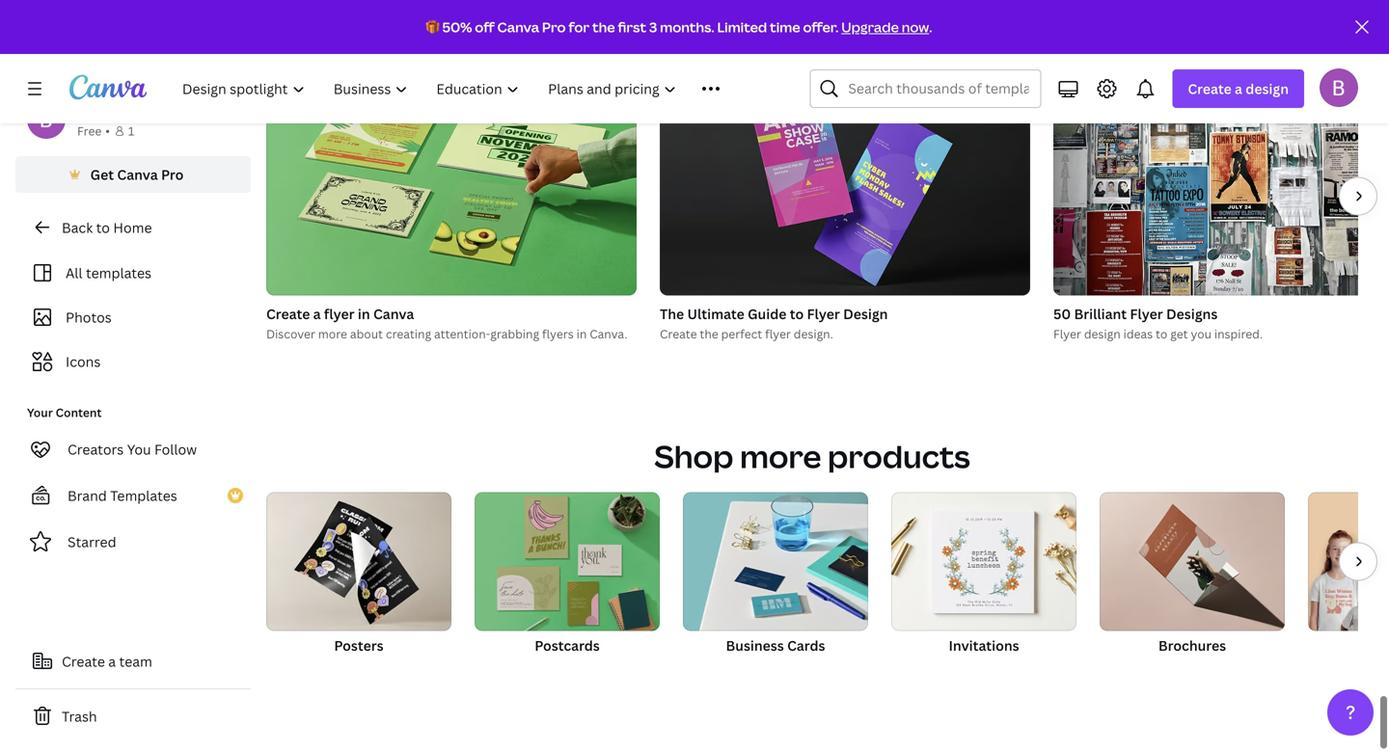 Task type: vqa. For each thing, say whether or not it's contained in the screenshot.
the top (4)
no



Task type: describe. For each thing, give the bounding box(es) containing it.
creators
[[68, 440, 124, 459]]

brand
[[68, 487, 107, 505]]

flyer inside the ultimate guide to flyer design create the perfect flyer design.
[[765, 326, 791, 342]]

canva.
[[590, 326, 628, 342]]

invitations link
[[892, 493, 1077, 676]]

your content
[[27, 405, 102, 421]]

brochures
[[1159, 637, 1226, 655]]

trash link
[[15, 698, 251, 736]]

create a team
[[62, 653, 152, 671]]

🎁 50% off canva pro for the first 3 months. limited time offer. upgrade now .
[[426, 18, 932, 36]]

photos link
[[27, 299, 239, 336]]

back to home
[[62, 219, 152, 237]]

posters
[[334, 637, 384, 655]]

pro inside the get canva pro button
[[161, 165, 184, 184]]

get
[[90, 165, 114, 184]]

create for create a flyer in canva discover more about creating attention-grabbing flyers in canva.
[[266, 305, 310, 323]]

design inside 50 brilliant flyer designs flyer design ideas to get you inspired.
[[1084, 326, 1121, 342]]

bob builder image
[[1320, 68, 1358, 107]]

the ultimate guide to flyer design link
[[660, 303, 1030, 325]]

design
[[843, 305, 888, 323]]

your
[[27, 405, 53, 421]]

attention-
[[434, 326, 490, 342]]

1 horizontal spatial in
[[577, 326, 587, 342]]

designs
[[1166, 305, 1218, 323]]

now
[[902, 18, 929, 36]]

free •
[[77, 123, 110, 139]]

about
[[350, 326, 383, 342]]

time
[[770, 18, 800, 36]]

the
[[660, 305, 684, 323]]

create a design button
[[1173, 69, 1304, 108]]

postcards
[[535, 637, 600, 655]]

invitations
[[949, 637, 1019, 655]]

trash
[[62, 708, 97, 726]]

create a design
[[1188, 80, 1289, 98]]

ideas
[[1124, 326, 1153, 342]]

business cards
[[726, 637, 825, 655]]

team
[[119, 653, 152, 671]]

shop more products
[[654, 436, 970, 478]]

1 horizontal spatial more
[[740, 436, 822, 478]]

back
[[62, 219, 93, 237]]

cards
[[787, 637, 825, 655]]

50
[[1054, 305, 1071, 323]]

50%
[[442, 18, 472, 36]]

all templates link
[[27, 255, 239, 291]]

create a flyer in canva link
[[266, 303, 637, 325]]

off
[[475, 18, 495, 36]]

grabbing
[[490, 326, 539, 342]]

guide
[[748, 305, 787, 323]]

brilliant
[[1074, 305, 1127, 323]]

follow
[[154, 440, 197, 459]]

.
[[929, 18, 932, 36]]

canva inside create a flyer in canva discover more about creating attention-grabbing flyers in canva.
[[373, 305, 414, 323]]

posters link
[[266, 493, 452, 676]]

business cards link
[[683, 493, 868, 676]]

3
[[649, 18, 657, 36]]

0 vertical spatial the
[[592, 18, 615, 36]]

offer.
[[803, 18, 839, 36]]

a for flyer
[[313, 305, 321, 323]]

icons
[[66, 353, 101, 371]]

create a flyer in canva discover more about creating attention-grabbing flyers in canva.
[[266, 305, 628, 342]]

create a team button
[[15, 643, 251, 681]]

get canva pro
[[90, 165, 184, 184]]

months.
[[660, 18, 715, 36]]

invitations image
[[892, 493, 1077, 631]]

brochures link
[[1100, 493, 1285, 676]]

flyer inside create a flyer in canva discover more about creating attention-grabbing flyers in canva.
[[324, 305, 355, 323]]

design.
[[794, 326, 833, 342]]

business cards image
[[683, 493, 868, 631]]



Task type: locate. For each thing, give the bounding box(es) containing it.
a for design
[[1235, 80, 1243, 98]]

1 horizontal spatial canva
[[373, 305, 414, 323]]

design left bob builder icon
[[1246, 80, 1289, 98]]

brand templates
[[68, 487, 177, 505]]

a inside create a design dropdown button
[[1235, 80, 1243, 98]]

1 horizontal spatial flyer
[[765, 326, 791, 342]]

you
[[127, 440, 151, 459]]

the ultimate guide to flyer design image
[[660, 49, 1030, 296]]

ultimate
[[687, 305, 745, 323]]

the right for
[[592, 18, 615, 36]]

create inside the ultimate guide to flyer design create the perfect flyer design.
[[660, 326, 697, 342]]

first
[[618, 18, 646, 36]]

in right flyers
[[577, 326, 587, 342]]

upgrade now button
[[842, 18, 929, 36]]

design
[[1246, 80, 1289, 98], [1084, 326, 1121, 342]]

starred link
[[15, 523, 251, 562]]

•
[[105, 123, 110, 139]]

create inside dropdown button
[[1188, 80, 1232, 98]]

in up 'about'
[[358, 305, 370, 323]]

1 vertical spatial to
[[790, 305, 804, 323]]

0 horizontal spatial canva
[[117, 165, 158, 184]]

the
[[592, 18, 615, 36], [700, 326, 718, 342]]

1 vertical spatial pro
[[161, 165, 184, 184]]

flyers
[[542, 326, 574, 342]]

perfect
[[721, 326, 762, 342]]

to
[[96, 219, 110, 237], [790, 305, 804, 323], [1156, 326, 1168, 342]]

0 vertical spatial to
[[96, 219, 110, 237]]

2 vertical spatial to
[[1156, 326, 1168, 342]]

you
[[1191, 326, 1212, 342]]

to inside 50 brilliant flyer designs flyer design ideas to get you inspired.
[[1156, 326, 1168, 342]]

flyer for designs
[[1054, 326, 1081, 342]]

creating
[[386, 326, 431, 342]]

Search search field
[[848, 70, 1029, 107]]

2 horizontal spatial to
[[1156, 326, 1168, 342]]

0 vertical spatial in
[[358, 305, 370, 323]]

pro up the back to home link
[[161, 165, 184, 184]]

1 vertical spatial canva
[[117, 165, 158, 184]]

postcards link
[[475, 493, 660, 676]]

for
[[569, 18, 590, 36]]

content
[[56, 405, 102, 421]]

1 vertical spatial design
[[1084, 326, 1121, 342]]

flyer down guide
[[765, 326, 791, 342]]

0 horizontal spatial the
[[592, 18, 615, 36]]

1 horizontal spatial pro
[[542, 18, 566, 36]]

canva right get
[[117, 165, 158, 184]]

create inside button
[[62, 653, 105, 671]]

1 vertical spatial flyer
[[765, 326, 791, 342]]

brand templates link
[[15, 477, 251, 515]]

flyer for to
[[807, 305, 840, 323]]

1 vertical spatial a
[[313, 305, 321, 323]]

flyer
[[324, 305, 355, 323], [765, 326, 791, 342]]

more right "shop"
[[740, 436, 822, 478]]

upgrade
[[842, 18, 899, 36]]

templates
[[110, 487, 177, 505]]

templates
[[86, 264, 151, 282]]

canva right off
[[497, 18, 539, 36]]

discover
[[266, 326, 315, 342]]

more left 'about'
[[318, 326, 347, 342]]

1 horizontal spatial flyer
[[1054, 326, 1081, 342]]

2 horizontal spatial a
[[1235, 80, 1243, 98]]

flyer down the 50
[[1054, 326, 1081, 342]]

the inside the ultimate guide to flyer design create the perfect flyer design.
[[700, 326, 718, 342]]

limited
[[717, 18, 767, 36]]

the down ultimate
[[700, 326, 718, 342]]

flyer up ideas in the right top of the page
[[1130, 305, 1163, 323]]

canva
[[497, 18, 539, 36], [117, 165, 158, 184], [373, 305, 414, 323]]

in
[[358, 305, 370, 323], [577, 326, 587, 342]]

0 horizontal spatial pro
[[161, 165, 184, 184]]

design inside dropdown button
[[1246, 80, 1289, 98]]

inspired.
[[1215, 326, 1263, 342]]

business
[[726, 637, 784, 655]]

a for team
[[108, 653, 116, 671]]

1 horizontal spatial the
[[700, 326, 718, 342]]

starred
[[68, 533, 116, 551]]

None search field
[[810, 69, 1041, 108]]

2 horizontal spatial canva
[[497, 18, 539, 36]]

home
[[113, 219, 152, 237]]

2 vertical spatial canva
[[373, 305, 414, 323]]

0 horizontal spatial a
[[108, 653, 116, 671]]

pro left for
[[542, 18, 566, 36]]

0 vertical spatial pro
[[542, 18, 566, 36]]

1 horizontal spatial to
[[790, 305, 804, 323]]

1 horizontal spatial a
[[313, 305, 321, 323]]

1 vertical spatial in
[[577, 326, 587, 342]]

top level navigation element
[[170, 69, 764, 108], [170, 69, 764, 108]]

shop
[[654, 436, 734, 478]]

postcards image
[[475, 493, 660, 631]]

creators you follow
[[68, 440, 197, 459]]

design down brilliant
[[1084, 326, 1121, 342]]

t shirts image
[[1308, 493, 1389, 631]]

create a flyer in canva image
[[266, 49, 637, 296]]

a inside the create a team button
[[108, 653, 116, 671]]

back to home link
[[15, 208, 251, 247]]

0 vertical spatial more
[[318, 326, 347, 342]]

1 vertical spatial more
[[740, 436, 822, 478]]

products
[[828, 436, 970, 478]]

the ultimate guide to flyer design create the perfect flyer design.
[[660, 305, 888, 342]]

0 horizontal spatial more
[[318, 326, 347, 342]]

get
[[1171, 326, 1188, 342]]

🎁
[[426, 18, 440, 36]]

posters image
[[266, 493, 452, 631]]

0 horizontal spatial to
[[96, 219, 110, 237]]

1
[[128, 123, 134, 139]]

0 vertical spatial design
[[1246, 80, 1289, 98]]

50 brilliant flyer designs image
[[1054, 49, 1389, 296]]

icons link
[[27, 343, 239, 380]]

canva up creating
[[373, 305, 414, 323]]

photos
[[66, 308, 112, 327]]

1 horizontal spatial design
[[1246, 80, 1289, 98]]

0 vertical spatial flyer
[[324, 305, 355, 323]]

flyer
[[807, 305, 840, 323], [1130, 305, 1163, 323], [1054, 326, 1081, 342]]

to right the back
[[96, 219, 110, 237]]

a inside create a flyer in canva discover more about creating attention-grabbing flyers in canva.
[[313, 305, 321, 323]]

to inside the ultimate guide to flyer design create the perfect flyer design.
[[790, 305, 804, 323]]

flyer up "design." on the top right of the page
[[807, 305, 840, 323]]

to up "design." on the top right of the page
[[790, 305, 804, 323]]

brochures image
[[1100, 493, 1285, 631]]

create inside create a flyer in canva discover more about creating attention-grabbing flyers in canva.
[[266, 305, 310, 323]]

1 vertical spatial the
[[700, 326, 718, 342]]

more inside create a flyer in canva discover more about creating attention-grabbing flyers in canva.
[[318, 326, 347, 342]]

flyer inside the ultimate guide to flyer design create the perfect flyer design.
[[807, 305, 840, 323]]

more
[[318, 326, 347, 342], [740, 436, 822, 478]]

free
[[77, 123, 102, 139]]

50 brilliant flyer designs link
[[1054, 303, 1389, 325]]

2 vertical spatial a
[[108, 653, 116, 671]]

canva inside button
[[117, 165, 158, 184]]

50 brilliant flyer designs flyer design ideas to get you inspired.
[[1054, 305, 1263, 342]]

2 horizontal spatial flyer
[[1130, 305, 1163, 323]]

0 horizontal spatial in
[[358, 305, 370, 323]]

0 horizontal spatial flyer
[[324, 305, 355, 323]]

0 horizontal spatial flyer
[[807, 305, 840, 323]]

create
[[1188, 80, 1232, 98], [266, 305, 310, 323], [660, 326, 697, 342], [62, 653, 105, 671]]

0 vertical spatial canva
[[497, 18, 539, 36]]

create for create a team
[[62, 653, 105, 671]]

flyer up 'about'
[[324, 305, 355, 323]]

create for create a design
[[1188, 80, 1232, 98]]

0 horizontal spatial design
[[1084, 326, 1121, 342]]

get canva pro button
[[15, 156, 251, 193]]

0 vertical spatial a
[[1235, 80, 1243, 98]]

creators you follow link
[[15, 430, 251, 469]]

all templates
[[66, 264, 151, 282]]

all
[[66, 264, 83, 282]]

to left get
[[1156, 326, 1168, 342]]



